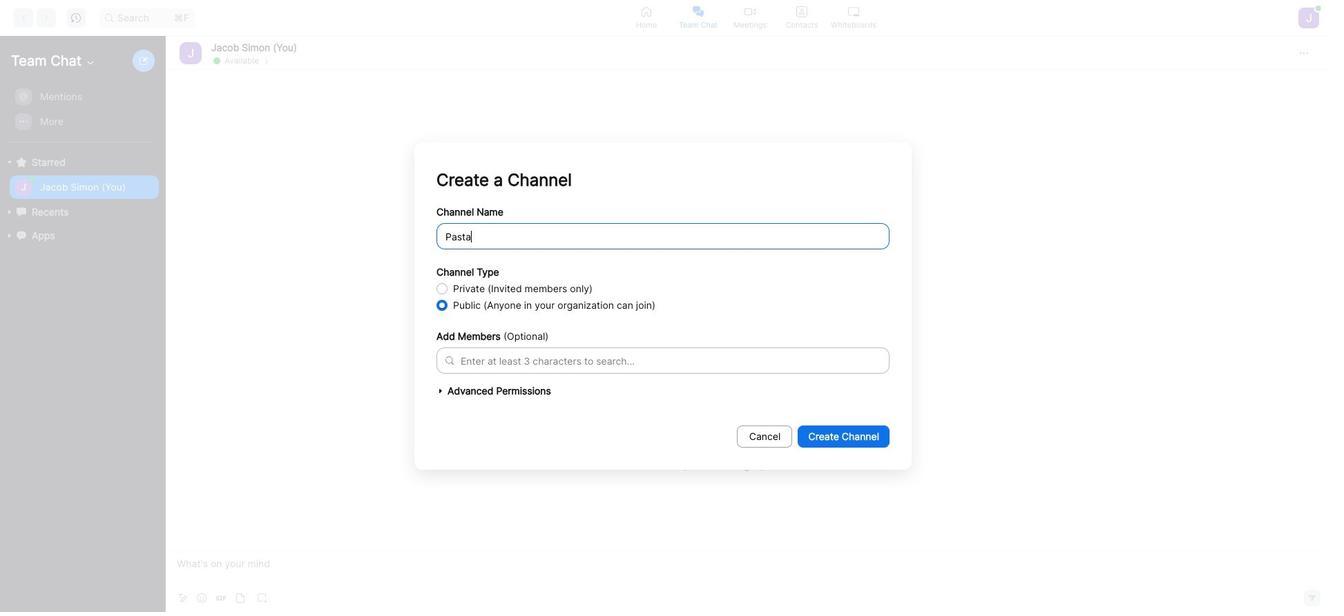 Task type: locate. For each thing, give the bounding box(es) containing it.
Channel Type, Private (Invited members only) button
[[437, 283, 448, 294]]

triangle right image
[[6, 158, 14, 167], [6, 158, 14, 167], [437, 387, 445, 395]]

screenshot image
[[258, 593, 267, 603], [258, 593, 267, 603]]

new image
[[140, 57, 148, 65], [140, 57, 148, 65]]

video on image
[[745, 6, 756, 17]]

None text field
[[461, 353, 464, 368]]

magnifier image
[[105, 13, 113, 22], [105, 13, 113, 22], [446, 357, 454, 365]]

magnifier image
[[446, 357, 454, 365]]

whiteboard small image
[[848, 6, 859, 17], [848, 6, 859, 17]]

profile contact image
[[797, 6, 808, 17], [797, 6, 808, 17]]

option group
[[437, 281, 890, 314]]

tree
[[0, 83, 163, 261]]

home small image
[[641, 6, 652, 17]]

home small image
[[641, 6, 652, 17]]

e.g. Happy Crew text field
[[437, 223, 890, 249]]

tab list
[[621, 0, 880, 35]]

channel type, public (anyone in your organization can join) image
[[437, 300, 448, 311]]

group
[[0, 84, 159, 142]]

online image
[[213, 57, 220, 64], [213, 57, 220, 64]]

starred tree item
[[6, 151, 159, 174]]

team chat image
[[693, 6, 704, 17]]



Task type: describe. For each thing, give the bounding box(es) containing it.
triangle right image
[[437, 387, 445, 395]]

chevron right small image
[[263, 57, 271, 65]]

star image
[[17, 157, 26, 167]]

video on image
[[745, 6, 756, 17]]

Channel Type, Public (Anyone in your organization can join) button
[[437, 300, 448, 311]]

chevron right small image
[[263, 56, 271, 65]]

star image
[[17, 157, 26, 167]]

team chat image
[[693, 6, 704, 17]]

channel type, private (invited members only) image
[[437, 283, 448, 294]]



Task type: vqa. For each thing, say whether or not it's contained in the screenshot.
WEEKLY PLANNER element
no



